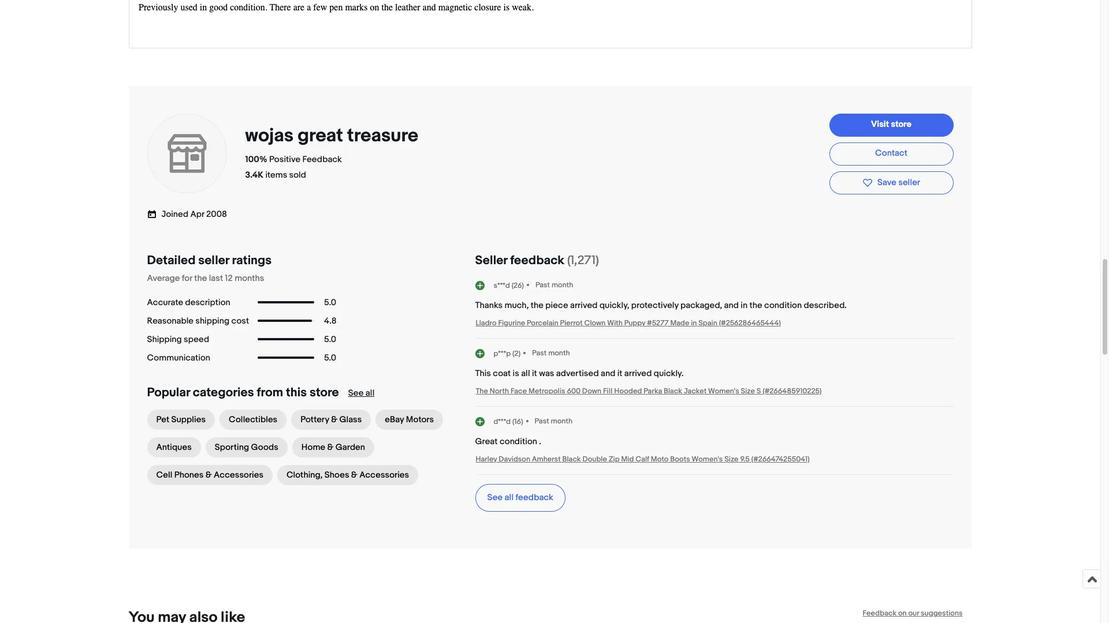 Task type: vqa. For each thing, say whether or not it's contained in the screenshot.


Task type: locate. For each thing, give the bounding box(es) containing it.
phones
[[174, 470, 204, 481]]

1 vertical spatial size
[[725, 455, 739, 465]]

past month
[[535, 281, 573, 290], [532, 349, 570, 358], [535, 417, 573, 426]]

3.4k
[[245, 170, 263, 181]]

1 vertical spatial past month
[[532, 349, 570, 358]]

see for see all
[[348, 388, 364, 399]]

4.8
[[324, 316, 337, 327]]

joined
[[161, 209, 188, 220]]

1 horizontal spatial store
[[891, 119, 912, 130]]

visit store
[[871, 119, 912, 130]]

the for piece
[[531, 300, 544, 311]]

harley
[[476, 455, 497, 465]]

0 vertical spatial 5.0
[[324, 297, 336, 308]]

1 vertical spatial and
[[601, 369, 615, 380]]

seller for detailed
[[198, 254, 229, 269]]

black down quickly.
[[664, 387, 682, 396]]

(16)
[[512, 417, 523, 427]]

visit
[[871, 119, 889, 130]]

spain
[[699, 319, 717, 328]]

1 5.0 from the top
[[324, 297, 336, 308]]

in left spain
[[691, 319, 697, 328]]

feedback left the on
[[863, 610, 897, 619]]

face
[[511, 387, 527, 396]]

p***p (2)
[[494, 349, 521, 359]]

feedback down amherst
[[516, 493, 553, 504]]

antiques link
[[147, 438, 201, 458]]

arrived up clown
[[570, 300, 598, 311]]

hooded
[[614, 387, 642, 396]]

treasure
[[347, 125, 418, 147]]

sporting
[[215, 443, 249, 454]]

1 accessories from the left
[[214, 470, 263, 481]]

clothing, shoes & accessories
[[287, 470, 409, 481]]

davidson
[[499, 455, 530, 465]]

1 vertical spatial condition
[[500, 437, 537, 448]]

0 vertical spatial and
[[724, 300, 739, 311]]

antiques
[[156, 443, 192, 454]]

black
[[664, 387, 682, 396], [562, 455, 581, 465]]

past month up .
[[535, 417, 573, 426]]

0 horizontal spatial accessories
[[214, 470, 263, 481]]

past up .
[[535, 417, 549, 426]]

seller right save
[[899, 177, 920, 188]]

0 vertical spatial see
[[348, 388, 364, 399]]

1 vertical spatial seller
[[198, 254, 229, 269]]

women's right boots
[[692, 455, 723, 465]]

save seller
[[878, 177, 920, 188]]

store right visit
[[891, 119, 912, 130]]

pottery & glass
[[301, 415, 362, 426]]

0 vertical spatial feedback
[[302, 154, 342, 165]]

feedback inside 100% positive feedback 3.4k items sold
[[302, 154, 342, 165]]

1 horizontal spatial accessories
[[359, 470, 409, 481]]

the up porcelain
[[531, 300, 544, 311]]

1 horizontal spatial see
[[487, 493, 503, 504]]

accessories down sporting
[[214, 470, 263, 481]]

0 horizontal spatial feedback
[[302, 154, 342, 165]]

harley davidson amherst black double zip mid calf moto boots women's size 9.5 (#266474255041) link
[[476, 455, 810, 465]]

it up hooded
[[617, 369, 623, 380]]

month for arrived
[[552, 281, 573, 290]]

down
[[582, 387, 601, 396]]

women's right 'jacket'
[[708, 387, 739, 396]]

0 vertical spatial size
[[741, 387, 755, 396]]

1 horizontal spatial seller
[[899, 177, 920, 188]]

1 horizontal spatial it
[[617, 369, 623, 380]]

store
[[891, 119, 912, 130], [310, 386, 339, 401]]

1 horizontal spatial arrived
[[624, 369, 652, 380]]

jacket
[[684, 387, 707, 396]]

accessories
[[214, 470, 263, 481], [359, 470, 409, 481]]

pierrot
[[560, 319, 583, 328]]

month for it
[[548, 349, 570, 358]]

size left 9.5
[[725, 455, 739, 465]]

.
[[539, 437, 541, 448]]

1 vertical spatial see
[[487, 493, 503, 504]]

0 horizontal spatial see
[[348, 388, 364, 399]]

1 vertical spatial all
[[366, 388, 375, 399]]

home
[[301, 443, 325, 454]]

1 horizontal spatial feedback
[[863, 610, 897, 619]]

0 vertical spatial past month
[[535, 281, 573, 290]]

the
[[476, 387, 488, 396]]

2 5.0 from the top
[[324, 334, 336, 345]]

average
[[147, 273, 180, 284]]

(#266485910225)
[[763, 387, 822, 396]]

pet
[[156, 415, 169, 426]]

cell
[[156, 470, 172, 481]]

feedback up (26)
[[510, 254, 564, 269]]

1 vertical spatial black
[[562, 455, 581, 465]]

month up piece
[[552, 281, 573, 290]]

months
[[235, 273, 264, 284]]

2 horizontal spatial all
[[521, 369, 530, 380]]

0 vertical spatial store
[[891, 119, 912, 130]]

& right home
[[327, 443, 334, 454]]

2 accessories from the left
[[359, 470, 409, 481]]

5.0 for description
[[324, 297, 336, 308]]

past month up piece
[[535, 281, 573, 290]]

1 vertical spatial store
[[310, 386, 339, 401]]

seller up the last
[[198, 254, 229, 269]]

0 horizontal spatial seller
[[198, 254, 229, 269]]

and
[[724, 300, 739, 311], [601, 369, 615, 380]]

0 vertical spatial in
[[741, 300, 748, 311]]

condition up (#256286465444)
[[764, 300, 802, 311]]

this coat is all it was advertised and it arrived quickly.
[[475, 369, 684, 380]]

1 vertical spatial feedback
[[863, 610, 897, 619]]

condition up davidson on the bottom left of page
[[500, 437, 537, 448]]

(26)
[[512, 281, 524, 290]]

in for and
[[741, 300, 748, 311]]

month down 600
[[551, 417, 573, 426]]

0 horizontal spatial in
[[691, 319, 697, 328]]

the north face metropolis 600 down fill hooded parka black jacket women's size s (#266485910225)
[[476, 387, 822, 396]]

s
[[757, 387, 761, 396]]

see up the glass
[[348, 388, 364, 399]]

and up (#256286465444)
[[724, 300, 739, 311]]

the up (#256286465444)
[[750, 300, 762, 311]]

black left the double at the right bottom of the page
[[562, 455, 581, 465]]

0 horizontal spatial arrived
[[570, 300, 598, 311]]

1 horizontal spatial black
[[664, 387, 682, 396]]

past month up was
[[532, 349, 570, 358]]

the
[[194, 273, 207, 284], [531, 300, 544, 311], [750, 300, 762, 311]]

0 horizontal spatial store
[[310, 386, 339, 401]]

(1,271)
[[567, 254, 599, 269]]

text__icon wrapper image
[[147, 208, 161, 219]]

0 horizontal spatial the
[[194, 273, 207, 284]]

1 vertical spatial month
[[548, 349, 570, 358]]

popular
[[147, 386, 190, 401]]

see down harley
[[487, 493, 503, 504]]

& left the glass
[[331, 415, 337, 426]]

speed
[[184, 334, 209, 345]]

porcelain
[[527, 319, 558, 328]]

suggestions
[[921, 610, 963, 619]]

parka
[[644, 387, 662, 396]]

month up was
[[548, 349, 570, 358]]

0 vertical spatial condition
[[764, 300, 802, 311]]

0 vertical spatial past
[[535, 281, 550, 290]]

feedback down great
[[302, 154, 342, 165]]

great
[[298, 125, 343, 147]]

amherst
[[532, 455, 561, 465]]

and up fill
[[601, 369, 615, 380]]

5.0
[[324, 297, 336, 308], [324, 334, 336, 345], [324, 353, 336, 364]]

wojas great treasure link
[[245, 125, 423, 147]]

3 5.0 from the top
[[324, 353, 336, 364]]

shipping
[[195, 316, 229, 327]]

1 horizontal spatial all
[[505, 493, 514, 504]]

0 vertical spatial month
[[552, 281, 573, 290]]

past month for it
[[532, 349, 570, 358]]

past down seller feedback (1,271)
[[535, 281, 550, 290]]

2 vertical spatial all
[[505, 493, 514, 504]]

quickly,
[[600, 300, 629, 311]]

collectibles
[[229, 415, 277, 426]]

supplies
[[171, 415, 206, 426]]

arrived
[[570, 300, 598, 311], [624, 369, 652, 380]]

0 horizontal spatial all
[[366, 388, 375, 399]]

0 vertical spatial arrived
[[570, 300, 598, 311]]

2 vertical spatial 5.0
[[324, 353, 336, 364]]

popular categories from this store
[[147, 386, 339, 401]]

seller inside save seller button
[[899, 177, 920, 188]]

made
[[670, 319, 689, 328]]

d***d
[[494, 417, 511, 427]]

0 horizontal spatial it
[[532, 369, 537, 380]]

fill
[[603, 387, 613, 396]]

arrived up hooded
[[624, 369, 652, 380]]

for
[[182, 273, 192, 284]]

1 horizontal spatial the
[[531, 300, 544, 311]]

(2)
[[512, 349, 521, 359]]

1 vertical spatial 5.0
[[324, 334, 336, 345]]

sporting goods link
[[206, 438, 288, 458]]

contact link
[[829, 142, 954, 166]]

1 horizontal spatial size
[[741, 387, 755, 396]]

in up (#256286465444)
[[741, 300, 748, 311]]

see
[[348, 388, 364, 399], [487, 493, 503, 504]]

1 vertical spatial in
[[691, 319, 697, 328]]

0 vertical spatial seller
[[899, 177, 920, 188]]

the right for on the top left of page
[[194, 273, 207, 284]]

communication
[[147, 353, 210, 364]]

see for see all feedback
[[487, 493, 503, 504]]

0 horizontal spatial and
[[601, 369, 615, 380]]

lladro
[[476, 319, 497, 328]]

it left was
[[532, 369, 537, 380]]

1 horizontal spatial in
[[741, 300, 748, 311]]

past up was
[[532, 349, 547, 358]]

condition
[[764, 300, 802, 311], [500, 437, 537, 448]]

wojas
[[245, 125, 294, 147]]

size left s
[[741, 387, 755, 396]]

1 vertical spatial past
[[532, 349, 547, 358]]

cost
[[231, 316, 249, 327]]

ebay
[[385, 415, 404, 426]]

accessories down garden
[[359, 470, 409, 481]]

0 vertical spatial feedback
[[510, 254, 564, 269]]

store up pottery & glass 'link'
[[310, 386, 339, 401]]



Task type: describe. For each thing, give the bounding box(es) containing it.
cell phones & accessories link
[[147, 466, 273, 486]]

sporting goods
[[215, 443, 278, 454]]

the for last
[[194, 273, 207, 284]]

see all feedback link
[[475, 485, 566, 513]]

clothing,
[[287, 470, 323, 481]]

save
[[878, 177, 897, 188]]

clothing, shoes & accessories link
[[277, 466, 418, 486]]

great condition .
[[475, 437, 541, 448]]

wojas great treasure
[[245, 125, 418, 147]]

2 horizontal spatial the
[[750, 300, 762, 311]]

past month for arrived
[[535, 281, 573, 290]]

wojas great treasure image
[[146, 113, 227, 194]]

mid
[[621, 455, 634, 465]]

100%
[[245, 154, 267, 165]]

2 vertical spatial month
[[551, 417, 573, 426]]

& right shoes
[[351, 470, 357, 481]]

reasonable
[[147, 316, 194, 327]]

joined apr 2008
[[161, 209, 227, 220]]

d***d (16)
[[494, 417, 523, 427]]

much,
[[505, 300, 529, 311]]

described.
[[804, 300, 847, 311]]

2 vertical spatial past
[[535, 417, 549, 426]]

s***d (26)
[[494, 281, 524, 290]]

collectibles link
[[220, 410, 287, 430]]

is
[[513, 369, 519, 380]]

last
[[209, 273, 223, 284]]

2 it from the left
[[617, 369, 623, 380]]

& right phones
[[206, 470, 212, 481]]

advertised
[[556, 369, 599, 380]]

& inside 'link'
[[331, 415, 337, 426]]

(#256286465444)
[[719, 319, 781, 328]]

visit store link
[[829, 114, 954, 137]]

the north face metropolis 600 down fill hooded parka black jacket women's size s (#266485910225) link
[[476, 387, 822, 396]]

puppy
[[624, 319, 645, 328]]

description
[[185, 297, 230, 308]]

quickly.
[[654, 369, 684, 380]]

coat
[[493, 369, 511, 380]]

ebay motors
[[385, 415, 434, 426]]

see all feedback
[[487, 493, 553, 504]]

north
[[490, 387, 509, 396]]

packaged,
[[681, 300, 722, 311]]

boots
[[670, 455, 690, 465]]

accurate
[[147, 297, 183, 308]]

protectively
[[631, 300, 679, 311]]

100% positive feedback 3.4k items sold
[[245, 154, 342, 181]]

figurine
[[498, 319, 525, 328]]

from
[[257, 386, 283, 401]]

glass
[[339, 415, 362, 426]]

1 horizontal spatial condition
[[764, 300, 802, 311]]

see all link
[[348, 388, 375, 399]]

seller
[[475, 254, 507, 269]]

sold
[[289, 170, 306, 181]]

lladro figurine porcelain pierrot clown with puppy  #5277 made in spain (#256286465444)
[[476, 319, 781, 328]]

2008
[[206, 209, 227, 220]]

0 horizontal spatial condition
[[500, 437, 537, 448]]

cell phones & accessories
[[156, 470, 263, 481]]

(#266474255041)
[[751, 455, 810, 465]]

categories
[[193, 386, 254, 401]]

this
[[286, 386, 307, 401]]

ratings
[[232, 254, 272, 269]]

pet supplies link
[[147, 410, 215, 430]]

zip
[[609, 455, 620, 465]]

5.0 for speed
[[324, 334, 336, 345]]

feedback on our suggestions link
[[863, 610, 963, 619]]

thanks
[[475, 300, 503, 311]]

contact
[[875, 148, 908, 159]]

accessories for clothing, shoes & accessories
[[359, 470, 409, 481]]

1 it from the left
[[532, 369, 537, 380]]

all for see all feedback
[[505, 493, 514, 504]]

0 vertical spatial women's
[[708, 387, 739, 396]]

home & garden link
[[292, 438, 374, 458]]

s***d
[[494, 281, 510, 290]]

feedback on our suggestions
[[863, 610, 963, 619]]

1 vertical spatial feedback
[[516, 493, 553, 504]]

double
[[583, 455, 607, 465]]

reasonable shipping cost
[[147, 316, 249, 327]]

600
[[567, 387, 581, 396]]

0 vertical spatial all
[[521, 369, 530, 380]]

2 vertical spatial past month
[[535, 417, 573, 426]]

1 vertical spatial women's
[[692, 455, 723, 465]]

metropolis
[[529, 387, 565, 396]]

pet supplies
[[156, 415, 206, 426]]

accessories for cell phones & accessories
[[214, 470, 263, 481]]

all for see all
[[366, 388, 375, 399]]

seller for save
[[899, 177, 920, 188]]

harley davidson amherst black double zip mid calf moto boots women's size 9.5 (#266474255041)
[[476, 455, 810, 465]]

with
[[607, 319, 623, 328]]

ebay motors link
[[376, 410, 443, 430]]

0 vertical spatial black
[[664, 387, 682, 396]]

goods
[[251, 443, 278, 454]]

0 horizontal spatial black
[[562, 455, 581, 465]]

past for all
[[532, 349, 547, 358]]

save seller button
[[829, 171, 954, 195]]

items
[[265, 170, 287, 181]]

1 vertical spatial arrived
[[624, 369, 652, 380]]

thanks much, the piece arrived quickly, protectively packaged,  and in the condition described.
[[475, 300, 847, 311]]

12
[[225, 273, 233, 284]]

in for made
[[691, 319, 697, 328]]

0 horizontal spatial size
[[725, 455, 739, 465]]

calf
[[636, 455, 649, 465]]

1 horizontal spatial and
[[724, 300, 739, 311]]

clown
[[584, 319, 606, 328]]

piece
[[546, 300, 568, 311]]

past for piece
[[535, 281, 550, 290]]



